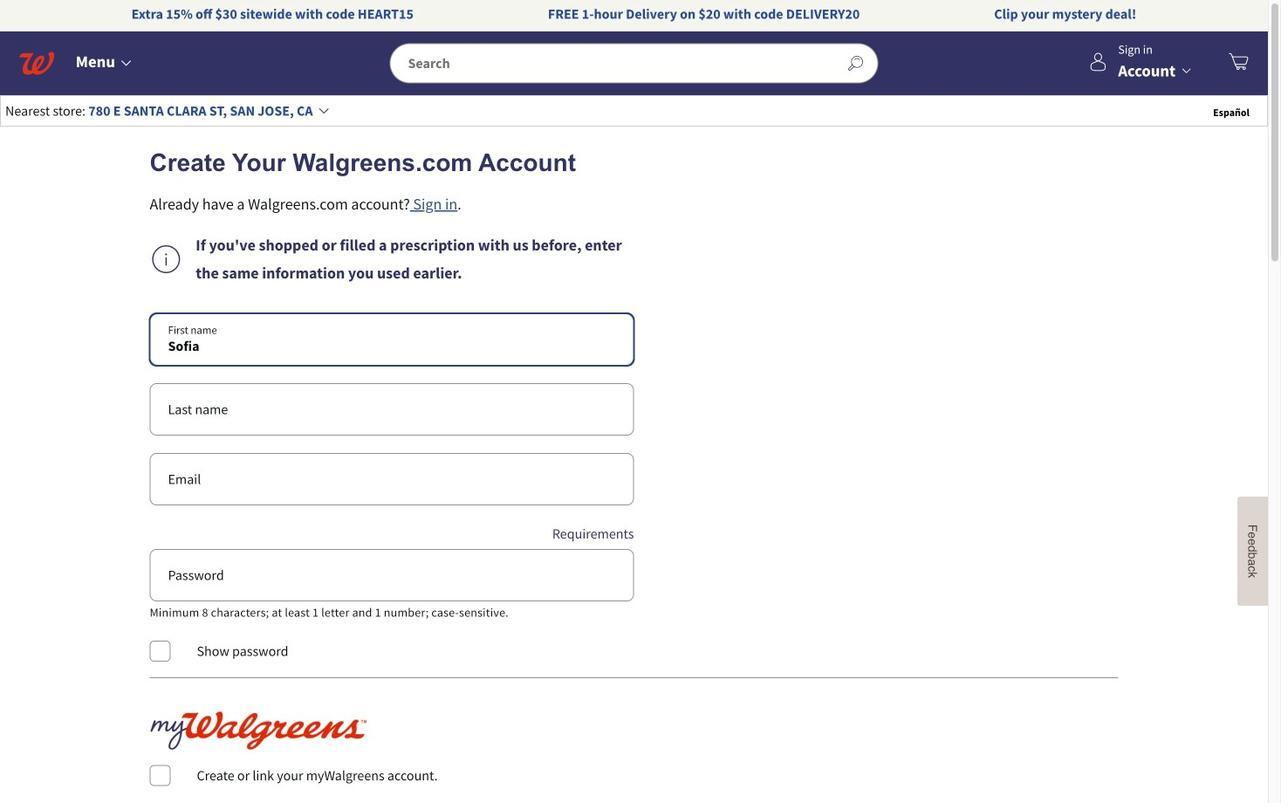 Task type: vqa. For each thing, say whether or not it's contained in the screenshot.
Top navigation with the logo, search field, account and cart element
no



Task type: locate. For each thing, give the bounding box(es) containing it.
walgreens: trusted since 1901 image
[[19, 52, 54, 75]]

mywalgreens image
[[150, 711, 368, 751]]



Task type: describe. For each thing, give the bounding box(es) containing it.
search image
[[839, 46, 873, 80]]

First name text field
[[151, 314, 633, 365]]

Search by keyword or item number text field
[[391, 44, 847, 82]]



